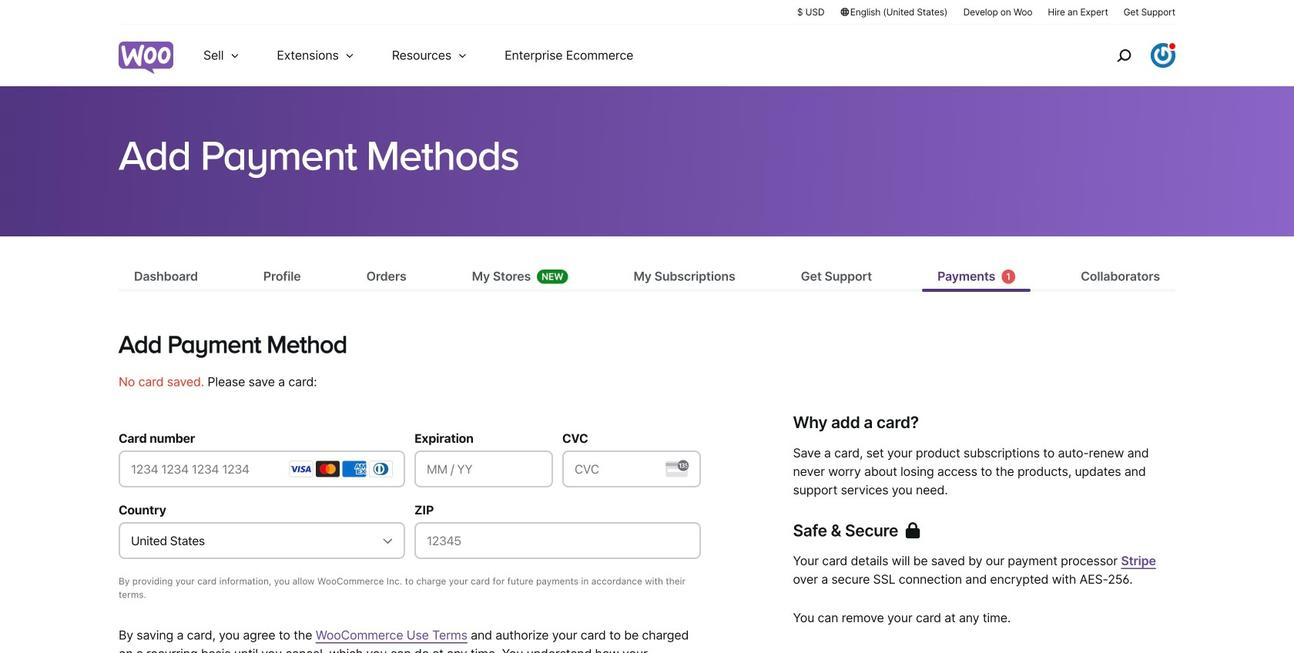 Task type: locate. For each thing, give the bounding box(es) containing it.
search image
[[1112, 43, 1137, 68]]

service navigation menu element
[[1084, 30, 1176, 81]]

lock image
[[906, 522, 920, 539]]

open account menu image
[[1152, 43, 1176, 68]]



Task type: vqa. For each thing, say whether or not it's contained in the screenshot.
of
no



